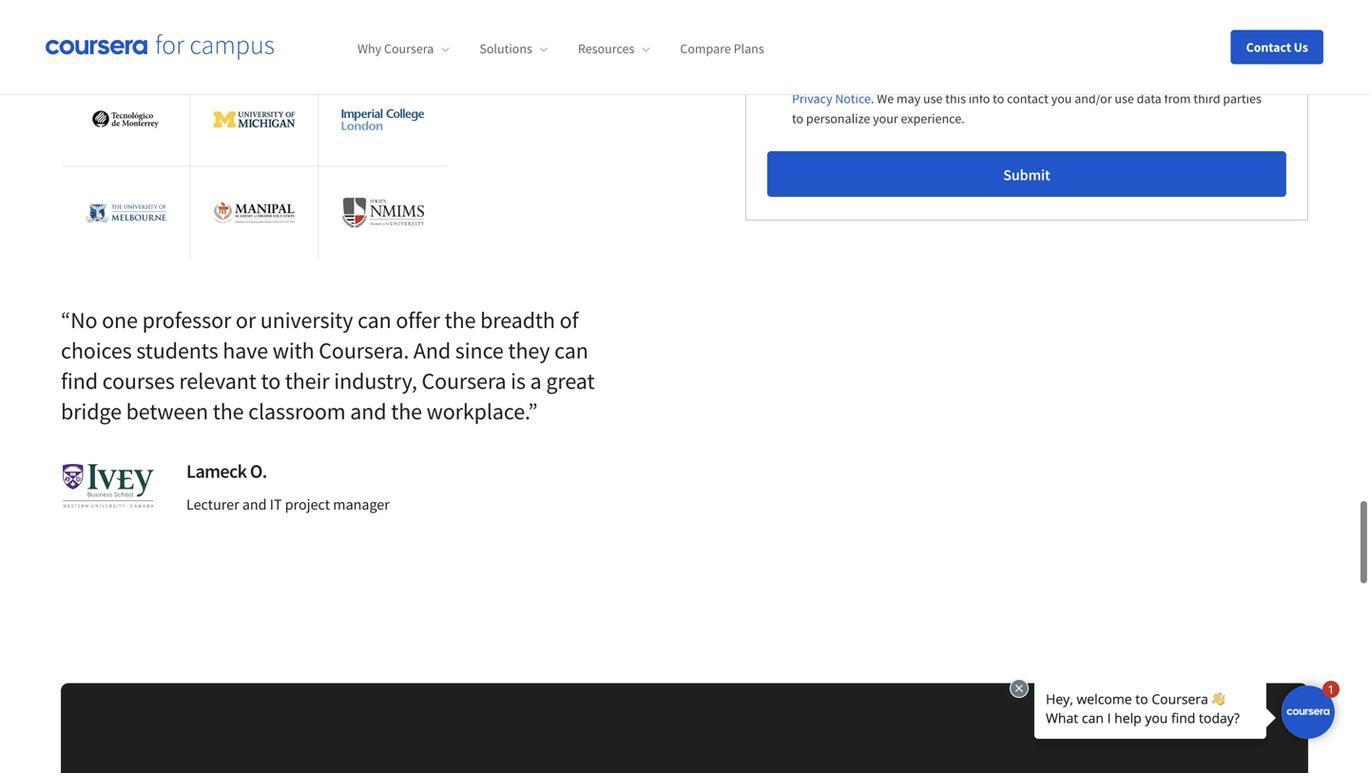 Task type: locate. For each thing, give the bounding box(es) containing it.
1 horizontal spatial use
[[1115, 90, 1135, 107]]

the down industry,
[[391, 397, 422, 426]]

can up great
[[555, 336, 589, 365]]

great
[[546, 367, 595, 395]]

resources link
[[578, 40, 650, 57]]

0 horizontal spatial to
[[261, 367, 281, 395]]

why coursera link
[[358, 40, 449, 57]]

from
[[1165, 90, 1192, 107]]

to right info
[[993, 90, 1005, 107]]

professor
[[142, 306, 231, 334]]

1 horizontal spatial and
[[350, 397, 387, 426]]

0 vertical spatial coursera
[[384, 40, 434, 57]]

contact us button
[[1232, 30, 1324, 64]]

and
[[350, 397, 387, 426], [242, 495, 267, 514]]

solutions link
[[480, 40, 548, 57]]

1 vertical spatial can
[[555, 336, 589, 365]]

0 horizontal spatial use
[[924, 90, 943, 107]]

experience.
[[901, 110, 965, 127]]

and down industry,
[[350, 397, 387, 426]]

o.
[[250, 459, 267, 483]]

bridge
[[61, 397, 122, 426]]

coursera
[[384, 40, 434, 57], [422, 367, 507, 395]]

or
[[236, 306, 256, 334]]

to down privacy notice
[[792, 110, 804, 127]]

the down relevant on the left of the page
[[213, 397, 244, 426]]

and left it
[[242, 495, 267, 514]]

can up 'coursera.'
[[358, 306, 392, 334]]

personalize
[[807, 110, 871, 127]]

choices
[[61, 336, 132, 365]]

imperial college london image
[[342, 109, 424, 130]]

it
[[270, 495, 282, 514]]

they
[[508, 336, 550, 365]]

1 vertical spatial to
[[792, 110, 804, 127]]

. we may use this info to contact you and/or use data from third parties to personalize your experience.
[[792, 90, 1262, 127]]

classroom
[[248, 397, 346, 426]]

students
[[136, 336, 218, 365]]

coursera right the why
[[384, 40, 434, 57]]

solutions
[[480, 40, 533, 57]]

use left data
[[1115, 90, 1135, 107]]

submit
[[1004, 166, 1051, 185]]

why coursera
[[358, 40, 434, 57]]

the university of melbourne image
[[85, 190, 167, 236]]

since
[[456, 336, 504, 365]]

2 use from the left
[[1115, 90, 1135, 107]]

to left their
[[261, 367, 281, 395]]

can
[[358, 306, 392, 334], [555, 336, 589, 365]]

why
[[358, 40, 382, 57]]

with
[[273, 336, 315, 365]]

the up since
[[445, 306, 476, 334]]

. we
[[871, 90, 895, 107]]

us
[[1295, 39, 1309, 56]]

plans
[[734, 40, 765, 57]]

between
[[126, 397, 208, 426]]

0 vertical spatial and
[[350, 397, 387, 426]]

contact
[[1008, 90, 1049, 107]]

use up experience.
[[924, 90, 943, 107]]

their
[[285, 367, 330, 395]]

0 vertical spatial to
[[993, 90, 1005, 107]]

use
[[924, 90, 943, 107], [1115, 90, 1135, 107]]

2 vertical spatial to
[[261, 367, 281, 395]]

0 vertical spatial can
[[358, 306, 392, 334]]

privacy notice
[[792, 90, 871, 107]]

2 horizontal spatial to
[[993, 90, 1005, 107]]

compare plans
[[681, 40, 765, 57]]

coursera.
[[319, 336, 409, 365]]

project
[[285, 495, 330, 514]]

coursera up "workplace."
[[422, 367, 507, 395]]

to
[[993, 90, 1005, 107], [792, 110, 804, 127], [261, 367, 281, 395]]

1 vertical spatial coursera
[[422, 367, 507, 395]]

workplace.
[[427, 397, 528, 426]]

the
[[445, 306, 476, 334], [213, 397, 244, 426], [391, 397, 422, 426]]

0 horizontal spatial and
[[242, 495, 267, 514]]



Task type: vqa. For each thing, say whether or not it's contained in the screenshot.
Help Center icon
no



Task type: describe. For each thing, give the bounding box(es) containing it.
2 horizontal spatial the
[[445, 306, 476, 334]]

data
[[1137, 90, 1162, 107]]

and
[[414, 336, 451, 365]]

compare plans link
[[681, 40, 765, 57]]

may
[[897, 90, 921, 107]]

no
[[70, 306, 97, 334]]

contact
[[1247, 39, 1292, 56]]

0 horizontal spatial the
[[213, 397, 244, 426]]

ivey business school image
[[61, 463, 156, 510]]

resources
[[578, 40, 635, 57]]

manager
[[333, 495, 390, 514]]

privacy notice link
[[792, 89, 871, 109]]

1 horizontal spatial can
[[555, 336, 589, 365]]

lameck o.
[[186, 459, 267, 483]]

relevant
[[179, 367, 257, 395]]

of
[[560, 306, 579, 334]]

no one professor or university can offer the breadth of choices students have with coursera. and since they can find courses relevant to their industry, coursera is a great bridge between the classroom and the workplace.
[[61, 306, 595, 426]]

0 horizontal spatial can
[[358, 306, 392, 334]]

coursera for campus image
[[46, 34, 274, 60]]

manipal university image
[[213, 201, 296, 225]]

lecturer
[[186, 495, 239, 514]]

nmims image
[[342, 198, 424, 228]]

to inside no one professor or university can offer the breadth of choices students have with coursera. and since they can find courses relevant to their industry, coursera is a great bridge between the classroom and the workplace.
[[261, 367, 281, 395]]

your
[[874, 110, 899, 127]]

a
[[531, 367, 542, 395]]

offer
[[396, 306, 440, 334]]

1 horizontal spatial to
[[792, 110, 804, 127]]

1 horizontal spatial the
[[391, 397, 422, 426]]

compare
[[681, 40, 731, 57]]

info
[[969, 90, 991, 107]]

parties
[[1224, 90, 1262, 107]]

and inside no one professor or university can offer the breadth of choices students have with coursera. and since they can find courses relevant to their industry, coursera is a great bridge between the classroom and the workplace.
[[350, 397, 387, 426]]

and/or
[[1075, 90, 1113, 107]]

one
[[102, 306, 138, 334]]

university
[[260, 306, 353, 334]]

courses
[[102, 367, 175, 395]]

find
[[61, 367, 98, 395]]

you
[[1052, 90, 1073, 107]]

lameck
[[186, 459, 247, 483]]

industry,
[[334, 367, 417, 395]]

tecnológico de monterrey image
[[85, 111, 167, 129]]

third
[[1194, 90, 1221, 107]]

have
[[223, 336, 268, 365]]

1 use from the left
[[924, 90, 943, 107]]

is
[[511, 367, 526, 395]]

this
[[946, 90, 967, 107]]

university of michigan image
[[213, 112, 296, 128]]

contact us
[[1247, 39, 1309, 56]]

breadth
[[481, 306, 556, 334]]

submit button
[[768, 151, 1287, 197]]

1 vertical spatial and
[[242, 495, 267, 514]]

coursera inside no one professor or university can offer the breadth of choices students have with coursera. and since they can find courses relevant to their industry, coursera is a great bridge between the classroom and the workplace.
[[422, 367, 507, 395]]

lecturer and it project manager
[[186, 495, 390, 514]]



